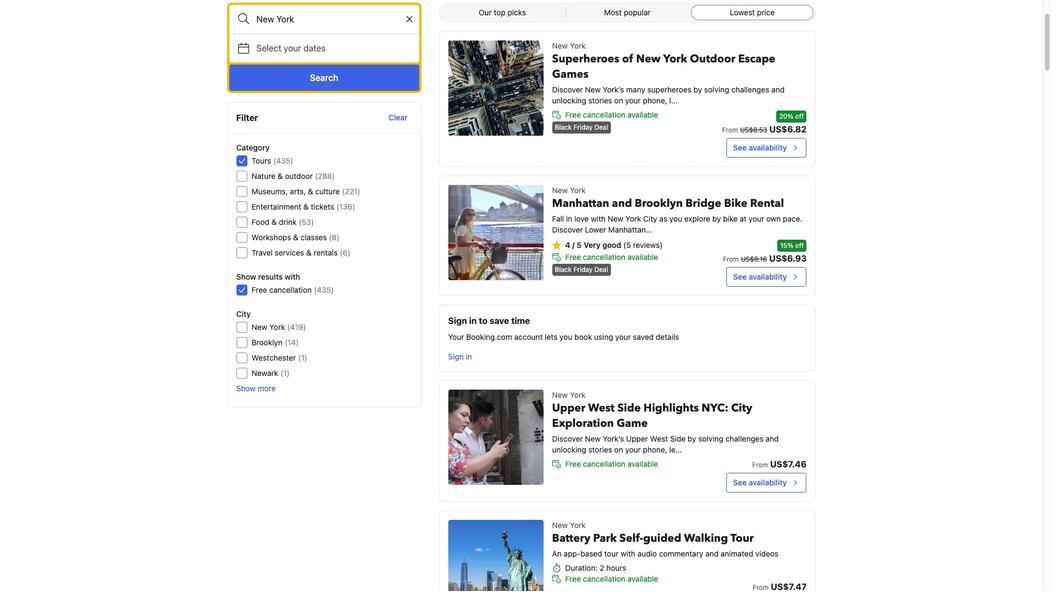 Task type: locate. For each thing, give the bounding box(es) containing it.
15% off from us$8.16 us$6.93
[[723, 241, 807, 263]]

outdoor
[[690, 51, 736, 66]]

side up le...
[[670, 434, 686, 443]]

from inside 20% off from us$8.53 us$6.82
[[722, 126, 738, 134]]

1 black friday deal from the top
[[555, 123, 608, 131]]

phone, left le...
[[643, 445, 667, 454]]

stories inside new york upper west side highlights nyc: city exploration game discover new york's upper west side by solving challenges and unlocking stories on your phone, le...
[[588, 445, 612, 454]]

good
[[603, 240, 621, 250]]

3 discover from the top
[[552, 434, 583, 443]]

& down museums, arts, & culture (221)
[[303, 202, 309, 211]]

new york upper west side highlights nyc: city exploration game discover new york's upper west side by solving challenges and unlocking stories on your phone, le...
[[552, 390, 779, 454]]

cancellation down exploration
[[583, 459, 625, 469]]

2 see from the top
[[733, 272, 747, 281]]

1 discover from the top
[[552, 85, 583, 94]]

you
[[670, 214, 682, 223], [560, 332, 572, 342]]

2 availability from the top
[[749, 272, 787, 281]]

new up the manhattan
[[552, 186, 568, 195]]

(221)
[[342, 187, 360, 196]]

available down the audio
[[628, 574, 658, 584]]

food & drink (53)
[[252, 217, 314, 227]]

3 see availability from the top
[[733, 478, 787, 487]]

black friday deal down 5
[[555, 266, 608, 274]]

new down the games
[[585, 85, 601, 94]]

you right as
[[670, 214, 682, 223]]

to
[[479, 316, 488, 326]]

see availability for superheroes of new york outdoor escape games
[[733, 143, 787, 152]]

show inside show more button
[[236, 384, 256, 393]]

duration:
[[565, 563, 598, 573]]

clear button
[[384, 108, 412, 128]]

friday down the games
[[574, 123, 593, 131]]

more
[[258, 384, 276, 393]]

phone, inside new york superheroes of new york outdoor escape games discover new york's many superheroes by solving challenges and unlocking stories on your phone, l...
[[643, 96, 667, 105]]

1 horizontal spatial you
[[670, 214, 682, 223]]

york's inside new york superheroes of new york outdoor escape games discover new york's many superheroes by solving challenges and unlocking stories on your phone, l...
[[603, 85, 624, 94]]

from for bike
[[723, 255, 739, 263]]

2 vertical spatial city
[[731, 401, 752, 416]]

and up 'from us$7.46'
[[766, 434, 779, 443]]

brooklyn
[[635, 196, 683, 211], [252, 338, 283, 347]]

with
[[591, 214, 606, 223], [285, 272, 300, 281], [621, 549, 635, 558]]

(5
[[623, 240, 631, 250]]

see availability for manhattan and brooklyn bridge bike rental
[[733, 272, 787, 281]]

1 stories from the top
[[588, 96, 612, 105]]

and inside new york battery park self-guided walking tour an app-based tour with audio commentary and animated videos
[[705, 549, 719, 558]]

discover down exploration
[[552, 434, 583, 443]]

free down exploration
[[565, 459, 581, 469]]

1 horizontal spatial (1)
[[298, 353, 307, 362]]

discover inside new york manhattan and brooklyn bridge bike rental fall in love with new york city as you explore by bike at your own pace. discover lower manhattan...
[[552, 225, 583, 234]]

york for superheroes
[[570, 41, 586, 50]]

(14)
[[285, 338, 299, 347]]

york up exploration
[[570, 390, 586, 400]]

1 vertical spatial phone,
[[643, 445, 667, 454]]

by down the highlights
[[688, 434, 696, 443]]

see availability for upper west side highlights nyc: city exploration game
[[733, 478, 787, 487]]

&
[[278, 171, 283, 181], [308, 187, 313, 196], [303, 202, 309, 211], [271, 217, 277, 227], [293, 233, 299, 242], [306, 248, 312, 257]]

0 vertical spatial upper
[[552, 401, 586, 416]]

free down show results with
[[252, 285, 267, 295]]

in left to
[[469, 316, 477, 326]]

0 vertical spatial (1)
[[298, 353, 307, 362]]

1 vertical spatial on
[[614, 445, 623, 454]]

your inside new york superheroes of new york outdoor escape games discover new york's many superheroes by solving challenges and unlocking stories on your phone, l...
[[625, 96, 641, 105]]

with up free cancellation (435)
[[285, 272, 300, 281]]

available down "game"
[[628, 459, 658, 469]]

0 vertical spatial show
[[236, 272, 256, 281]]

west down the highlights
[[650, 434, 668, 443]]

challenges inside new york upper west side highlights nyc: city exploration game discover new york's upper west side by solving challenges and unlocking stories on your phone, le...
[[726, 434, 764, 443]]

0 vertical spatial unlocking
[[552, 96, 586, 105]]

free cancellation available down "game"
[[565, 459, 658, 469]]

york's inside new york upper west side highlights nyc: city exploration game discover new york's upper west side by solving challenges and unlocking stories on your phone, le...
[[603, 434, 624, 443]]

solving down nyc:
[[698, 434, 723, 443]]

1 horizontal spatial (435)
[[314, 285, 334, 295]]

city down show results with
[[236, 309, 251, 319]]

you right lets
[[560, 332, 572, 342]]

black down 4
[[555, 266, 572, 274]]

1 phone, from the top
[[643, 96, 667, 105]]

1 vertical spatial availability
[[749, 272, 787, 281]]

by left bike
[[712, 214, 721, 223]]

results
[[258, 272, 283, 281]]

duration: 2 hours
[[565, 563, 626, 573]]

york up the battery
[[570, 521, 586, 530]]

0 vertical spatial black friday deal
[[555, 123, 608, 131]]

your down many
[[625, 96, 641, 105]]

(1) down (14)
[[298, 353, 307, 362]]

city right nyc:
[[731, 401, 752, 416]]

city
[[643, 214, 657, 223], [236, 309, 251, 319], [731, 401, 752, 416]]

your inside new york manhattan and brooklyn bridge bike rental fall in love with new york city as you explore by bike at your own pace. discover lower manhattan...
[[749, 214, 764, 223]]

le...
[[669, 445, 682, 454]]

2 vertical spatial in
[[466, 352, 472, 361]]

show left more
[[236, 384, 256, 393]]

upper up exploration
[[552, 401, 586, 416]]

1 see availability from the top
[[733, 143, 787, 152]]

0 vertical spatial sign
[[448, 316, 467, 326]]

0 vertical spatial york's
[[603, 85, 624, 94]]

sign down your
[[448, 352, 464, 361]]

search
[[310, 73, 338, 83]]

1 vertical spatial see
[[733, 272, 747, 281]]

phone,
[[643, 96, 667, 105], [643, 445, 667, 454]]

side
[[617, 401, 641, 416], [670, 434, 686, 443]]

1 vertical spatial stories
[[588, 445, 612, 454]]

entertainment & tickets (136)
[[252, 202, 355, 211]]

brooklyn inside new york manhattan and brooklyn bridge bike rental fall in love with new york city as you explore by bike at your own pace. discover lower manhattan...
[[635, 196, 683, 211]]

& up the travel services & rentals (6)
[[293, 233, 299, 242]]

sign in link
[[444, 347, 476, 367]]

0 vertical spatial brooklyn
[[635, 196, 683, 211]]

on down of
[[614, 96, 623, 105]]

1 vertical spatial show
[[236, 384, 256, 393]]

& for outdoor
[[278, 171, 283, 181]]

& for drink
[[271, 217, 277, 227]]

0 vertical spatial (435)
[[273, 156, 293, 165]]

side up "game"
[[617, 401, 641, 416]]

in right 'fall'
[[566, 214, 572, 223]]

2 vertical spatial with
[[621, 549, 635, 558]]

0 vertical spatial see availability
[[733, 143, 787, 152]]

your left dates
[[284, 43, 301, 53]]

availability down us$8.16
[[749, 272, 787, 281]]

1 vertical spatial friday
[[574, 266, 593, 274]]

unlocking down the games
[[552, 96, 586, 105]]

0 vertical spatial deal
[[594, 123, 608, 131]]

0 vertical spatial from
[[722, 126, 738, 134]]

0 horizontal spatial upper
[[552, 401, 586, 416]]

(435) up nature & outdoor (288)
[[273, 156, 293, 165]]

new york battery park self-guided walking tour an app-based tour with audio commentary and animated videos
[[552, 521, 779, 558]]

1 vertical spatial in
[[469, 316, 477, 326]]

your right at
[[749, 214, 764, 223]]

5
[[577, 240, 582, 250]]

based
[[581, 549, 602, 558]]

with up lower
[[591, 214, 606, 223]]

2 see availability from the top
[[733, 272, 787, 281]]

(6)
[[340, 248, 350, 257]]

1 sign from the top
[[448, 316, 467, 326]]

sign for sign in
[[448, 352, 464, 361]]

cancellation down results
[[269, 285, 312, 295]]

2 stories from the top
[[588, 445, 612, 454]]

off inside 20% off from us$8.53 us$6.82
[[795, 112, 804, 120]]

(1) for westchester (1)
[[298, 353, 307, 362]]

with down self-
[[621, 549, 635, 558]]

1 horizontal spatial city
[[643, 214, 657, 223]]

using
[[594, 332, 613, 342]]

2 vertical spatial see
[[733, 478, 747, 487]]

city left as
[[643, 214, 657, 223]]

1 on from the top
[[614, 96, 623, 105]]

0 vertical spatial in
[[566, 214, 572, 223]]

2 vertical spatial discover
[[552, 434, 583, 443]]

0 vertical spatial west
[[588, 401, 615, 416]]

new up the battery
[[552, 521, 568, 530]]

picks
[[508, 8, 526, 17]]

city inside new york manhattan and brooklyn bridge bike rental fall in love with new york city as you explore by bike at your own pace. discover lower manhattan...
[[643, 214, 657, 223]]

discover down 'fall'
[[552, 225, 583, 234]]

(435)
[[273, 156, 293, 165], [314, 285, 334, 295]]

(1) for newark (1)
[[280, 368, 290, 378]]

by
[[694, 85, 702, 94], [712, 214, 721, 223], [688, 434, 696, 443]]

2 discover from the top
[[552, 225, 583, 234]]

1 vertical spatial (435)
[[314, 285, 334, 295]]

1 vertical spatial with
[[285, 272, 300, 281]]

1 vertical spatial city
[[236, 309, 251, 319]]

discover inside new york superheroes of new york outdoor escape games discover new york's many superheroes by solving challenges and unlocking stories on your phone, l...
[[552, 85, 583, 94]]

1 vertical spatial challenges
[[726, 434, 764, 443]]

3 see from the top
[[733, 478, 747, 487]]

& right 'nature'
[[278, 171, 283, 181]]

explore
[[684, 214, 710, 223]]

1 off from the top
[[795, 112, 804, 120]]

available down many
[[628, 110, 658, 119]]

cancellation down "good"
[[583, 252, 625, 262]]

see availability down us$8.16
[[733, 272, 787, 281]]

from inside '15% off from us$8.16 us$6.93'
[[723, 255, 739, 263]]

select your dates
[[256, 43, 326, 53]]

us$8.16
[[741, 255, 767, 263]]

1 horizontal spatial with
[[591, 214, 606, 223]]

challenges down nyc:
[[726, 434, 764, 443]]

15%
[[780, 241, 793, 250]]

us$6.82
[[769, 124, 807, 134]]

2 deal from the top
[[594, 266, 608, 274]]

free down the games
[[565, 110, 581, 119]]

1 vertical spatial upper
[[626, 434, 648, 443]]

york inside new york upper west side highlights nyc: city exploration game discover new york's upper west side by solving challenges and unlocking stories on your phone, le...
[[570, 390, 586, 400]]

1 horizontal spatial upper
[[626, 434, 648, 443]]

0 vertical spatial discover
[[552, 85, 583, 94]]

0 horizontal spatial (1)
[[280, 368, 290, 378]]

new right of
[[636, 51, 661, 66]]

2 york's from the top
[[603, 434, 624, 443]]

1 vertical spatial (1)
[[280, 368, 290, 378]]

2 sign from the top
[[448, 352, 464, 361]]

4 / 5 very good (5 reviews)
[[565, 240, 663, 250]]

see availability down 'from us$7.46'
[[733, 478, 787, 487]]

york for upper
[[570, 390, 586, 400]]

2 unlocking from the top
[[552, 445, 586, 454]]

sign
[[448, 316, 467, 326], [448, 352, 464, 361]]

2 free cancellation available from the top
[[565, 252, 658, 262]]

friday
[[574, 123, 593, 131], [574, 266, 593, 274]]

1 unlocking from the top
[[552, 96, 586, 105]]

1 vertical spatial discover
[[552, 225, 583, 234]]

unlocking inside new york superheroes of new york outdoor escape games discover new york's many superheroes by solving challenges and unlocking stories on your phone, l...
[[552, 96, 586, 105]]

free cancellation available down the hours
[[565, 574, 658, 584]]

0 vertical spatial off
[[795, 112, 804, 120]]

& left drink
[[271, 217, 277, 227]]

1 horizontal spatial west
[[650, 434, 668, 443]]

at
[[740, 214, 747, 223]]

2 on from the top
[[614, 445, 623, 454]]

and up 20%
[[771, 85, 785, 94]]

0 vertical spatial you
[[670, 214, 682, 223]]

sign for sign in to save time
[[448, 316, 467, 326]]

york's down "game"
[[603, 434, 624, 443]]

Where are you going? search field
[[229, 5, 419, 33]]

0 vertical spatial by
[[694, 85, 702, 94]]

york up superheroes at the right of page
[[570, 41, 586, 50]]

pace.
[[783, 214, 802, 223]]

2 horizontal spatial with
[[621, 549, 635, 558]]

stories down the games
[[588, 96, 612, 105]]

york inside new york battery park self-guided walking tour an app-based tour with audio commentary and animated videos
[[570, 521, 586, 530]]

cancellation down the games
[[583, 110, 625, 119]]

and inside new york upper west side highlights nyc: city exploration game discover new york's upper west side by solving challenges and unlocking stories on your phone, le...
[[766, 434, 779, 443]]

1 vertical spatial york's
[[603, 434, 624, 443]]

and down walking
[[705, 549, 719, 558]]

1 vertical spatial solving
[[698, 434, 723, 443]]

1 vertical spatial west
[[650, 434, 668, 443]]

discover
[[552, 85, 583, 94], [552, 225, 583, 234], [552, 434, 583, 443]]

solving down 'outdoor'
[[704, 85, 729, 94]]

top
[[494, 8, 506, 17]]

0 vertical spatial see
[[733, 143, 747, 152]]

upper
[[552, 401, 586, 416], [626, 434, 648, 443]]

availability for superheroes of new york outdoor escape games
[[749, 143, 787, 152]]

2 vertical spatial see availability
[[733, 478, 787, 487]]

most popular
[[604, 8, 651, 17]]

challenges down escape
[[731, 85, 769, 94]]

in
[[566, 214, 572, 223], [469, 316, 477, 326], [466, 352, 472, 361]]

show
[[236, 272, 256, 281], [236, 384, 256, 393]]

from left us$8.53
[[722, 126, 738, 134]]

0 horizontal spatial brooklyn
[[252, 338, 283, 347]]

york up brooklyn (14)
[[269, 322, 285, 332]]

superheroes
[[552, 51, 619, 66]]

free down "/"
[[565, 252, 581, 262]]

2 horizontal spatial city
[[731, 401, 752, 416]]

new up manhattan...
[[608, 214, 623, 223]]

sign in
[[448, 352, 472, 361]]

1 vertical spatial black
[[555, 266, 572, 274]]

0 vertical spatial challenges
[[731, 85, 769, 94]]

sign up your
[[448, 316, 467, 326]]

0 vertical spatial on
[[614, 96, 623, 105]]

1 vertical spatial by
[[712, 214, 721, 223]]

free cancellation available down many
[[565, 110, 658, 119]]

2 vertical spatial by
[[688, 434, 696, 443]]

sign in to save time
[[448, 316, 530, 326]]

3 availability from the top
[[749, 478, 787, 487]]

friday down 5
[[574, 266, 593, 274]]

0 vertical spatial city
[[643, 214, 657, 223]]

1 horizontal spatial side
[[670, 434, 686, 443]]

1 available from the top
[[628, 110, 658, 119]]

and up manhattan...
[[612, 196, 632, 211]]

show left results
[[236, 272, 256, 281]]

discover down the games
[[552, 85, 583, 94]]

1 vertical spatial unlocking
[[552, 445, 586, 454]]

off right 20%
[[795, 112, 804, 120]]

0 vertical spatial phone,
[[643, 96, 667, 105]]

from left us$8.16
[[723, 255, 739, 263]]

1 york's from the top
[[603, 85, 624, 94]]

2 phone, from the top
[[643, 445, 667, 454]]

availability down us$8.53
[[749, 143, 787, 152]]

by inside new york upper west side highlights nyc: city exploration game discover new york's upper west side by solving challenges and unlocking stories on your phone, le...
[[688, 434, 696, 443]]

0 horizontal spatial you
[[560, 332, 572, 342]]

booking.com
[[466, 332, 512, 342]]

free cancellation available down "good"
[[565, 252, 658, 262]]

1 vertical spatial you
[[560, 332, 572, 342]]

0 vertical spatial black
[[555, 123, 572, 131]]

cancellation
[[583, 110, 625, 119], [583, 252, 625, 262], [269, 285, 312, 295], [583, 459, 625, 469], [583, 574, 625, 584]]

black down the games
[[555, 123, 572, 131]]

brooklyn up westchester at the bottom left
[[252, 338, 283, 347]]

2 vertical spatial availability
[[749, 478, 787, 487]]

0 horizontal spatial side
[[617, 401, 641, 416]]

drink
[[279, 217, 297, 227]]

select
[[256, 43, 281, 53]]

1 vertical spatial see availability
[[733, 272, 787, 281]]

1 black from the top
[[555, 123, 572, 131]]

from left 'us$7.46'
[[752, 461, 768, 469]]

1 vertical spatial black friday deal
[[555, 266, 608, 274]]

show more
[[236, 384, 276, 393]]

account
[[514, 332, 543, 342]]

stories down exploration
[[588, 445, 612, 454]]

solving inside new york upper west side highlights nyc: city exploration game discover new york's upper west side by solving challenges and unlocking stories on your phone, le...
[[698, 434, 723, 443]]

show for show results with
[[236, 272, 256, 281]]

2 off from the top
[[795, 241, 804, 250]]

1 horizontal spatial brooklyn
[[635, 196, 683, 211]]

upper down "game"
[[626, 434, 648, 443]]

0 vertical spatial solving
[[704, 85, 729, 94]]

westchester
[[252, 353, 296, 362]]

your
[[284, 43, 301, 53], [625, 96, 641, 105], [749, 214, 764, 223], [615, 332, 631, 342], [625, 445, 641, 454]]

0 vertical spatial friday
[[574, 123, 593, 131]]

1 vertical spatial from
[[723, 255, 739, 263]]

1 show from the top
[[236, 272, 256, 281]]

1 vertical spatial off
[[795, 241, 804, 250]]

york's left many
[[603, 85, 624, 94]]

2 black friday deal from the top
[[555, 266, 608, 274]]

phone, down superheroes
[[643, 96, 667, 105]]

see availability down us$8.53
[[733, 143, 787, 152]]

with inside new york manhattan and brooklyn bridge bike rental fall in love with new york city as you explore by bike at your own pace. discover lower manhattan...
[[591, 214, 606, 223]]

2 vertical spatial from
[[752, 461, 768, 469]]

culture
[[315, 187, 340, 196]]

2 friday from the top
[[574, 266, 593, 274]]

lowest
[[730, 8, 755, 17]]

4 free cancellation available from the top
[[565, 574, 658, 584]]

1 see from the top
[[733, 143, 747, 152]]

in inside new york manhattan and brooklyn bridge bike rental fall in love with new york city as you explore by bike at your own pace. discover lower manhattan...
[[566, 214, 572, 223]]

0 vertical spatial with
[[591, 214, 606, 223]]

1 availability from the top
[[749, 143, 787, 152]]

tours (435)
[[252, 156, 293, 165]]

free cancellation available
[[565, 110, 658, 119], [565, 252, 658, 262], [565, 459, 658, 469], [565, 574, 658, 584]]

2 black from the top
[[555, 266, 572, 274]]

2 available from the top
[[628, 252, 658, 262]]

york up superheroes
[[663, 51, 687, 66]]

1 vertical spatial sign
[[448, 352, 464, 361]]

see for superheroes of new york outdoor escape games
[[733, 143, 747, 152]]

york up the manhattan
[[570, 186, 586, 195]]

brooklyn up as
[[635, 196, 683, 211]]

app-
[[564, 549, 581, 558]]

outdoor
[[285, 171, 313, 181]]

on down "game"
[[614, 445, 623, 454]]

1 vertical spatial deal
[[594, 266, 608, 274]]

with inside new york battery park self-guided walking tour an app-based tour with audio commentary and animated videos
[[621, 549, 635, 558]]

(419)
[[287, 322, 306, 332]]

clear
[[389, 113, 408, 122]]

off inside '15% off from us$8.16 us$6.93'
[[795, 241, 804, 250]]

challenges inside new york superheroes of new york outdoor escape games discover new york's many superheroes by solving challenges and unlocking stories on your phone, l...
[[731, 85, 769, 94]]

(1)
[[298, 353, 307, 362], [280, 368, 290, 378]]

our top picks
[[479, 8, 526, 17]]

nature
[[252, 171, 275, 181]]

in down booking.com
[[466, 352, 472, 361]]

your down "game"
[[625, 445, 641, 454]]

by right superheroes
[[694, 85, 702, 94]]

0 vertical spatial stories
[[588, 96, 612, 105]]

2 show from the top
[[236, 384, 256, 393]]

available down reviews)
[[628, 252, 658, 262]]

0 vertical spatial availability
[[749, 143, 787, 152]]

availability down 'from us$7.46'
[[749, 478, 787, 487]]

stories
[[588, 96, 612, 105], [588, 445, 612, 454]]



Task type: describe. For each thing, give the bounding box(es) containing it.
tour
[[731, 531, 754, 546]]

fall
[[552, 214, 564, 223]]

& down classes at the left
[[306, 248, 312, 257]]

workshops
[[252, 233, 291, 242]]

and inside new york superheroes of new york outdoor escape games discover new york's many superheroes by solving challenges and unlocking stories on your phone, l...
[[771, 85, 785, 94]]

availability for manhattan and brooklyn bridge bike rental
[[749, 272, 787, 281]]

city inside new york upper west side highlights nyc: city exploration game discover new york's upper west side by solving challenges and unlocking stories on your phone, le...
[[731, 401, 752, 416]]

new up brooklyn (14)
[[252, 322, 267, 332]]

park
[[593, 531, 617, 546]]

bike
[[724, 196, 748, 211]]

york for manhattan
[[570, 186, 586, 195]]

walking
[[684, 531, 728, 546]]

new up exploration
[[552, 390, 568, 400]]

upper west side highlights nyc: city exploration game image
[[448, 390, 543, 485]]

your right using
[[615, 332, 631, 342]]

us$7.46
[[770, 459, 807, 469]]

& for classes
[[293, 233, 299, 242]]

price
[[757, 8, 775, 17]]

dates
[[304, 43, 326, 53]]

4 available from the top
[[628, 574, 658, 584]]

1 free cancellation available from the top
[[565, 110, 658, 119]]

in for sign in to save time
[[469, 316, 477, 326]]

brooklyn (14)
[[252, 338, 299, 347]]

on inside new york upper west side highlights nyc: city exploration game discover new york's upper west side by solving challenges and unlocking stories on your phone, le...
[[614, 445, 623, 454]]

/
[[572, 240, 575, 250]]

highlights
[[644, 401, 699, 416]]

1 vertical spatial side
[[670, 434, 686, 443]]

guided
[[643, 531, 681, 546]]

exploration
[[552, 416, 614, 431]]

unlocking inside new york upper west side highlights nyc: city exploration game discover new york's upper west side by solving challenges and unlocking stories on your phone, le...
[[552, 445, 586, 454]]

entertainment
[[252, 202, 301, 211]]

nature & outdoor (288)
[[252, 171, 335, 181]]

on inside new york superheroes of new york outdoor escape games discover new york's many superheroes by solving challenges and unlocking stories on your phone, l...
[[614, 96, 623, 105]]

saved
[[633, 332, 654, 342]]

new york manhattan and brooklyn bridge bike rental fall in love with new york city as you explore by bike at your own pace. discover lower manhattan...
[[552, 186, 802, 234]]

see for manhattan and brooklyn bridge bike rental
[[733, 272, 747, 281]]

you inside new york manhattan and brooklyn bridge bike rental fall in love with new york city as you explore by bike at your own pace. discover lower manhattan...
[[670, 214, 682, 223]]

show more button
[[236, 383, 276, 394]]

book
[[574, 332, 592, 342]]

very
[[584, 240, 601, 250]]

us$6.93
[[769, 253, 807, 263]]

from inside 'from us$7.46'
[[752, 461, 768, 469]]

l...
[[669, 96, 678, 105]]

tour
[[604, 549, 619, 558]]

york for (419)
[[269, 322, 285, 332]]

york up manhattan...
[[626, 214, 641, 223]]

3 available from the top
[[628, 459, 658, 469]]

& right 'arts,'
[[308, 187, 313, 196]]

food
[[252, 217, 269, 227]]

commentary
[[659, 549, 703, 558]]

0 horizontal spatial west
[[588, 401, 615, 416]]

free cancellation (435)
[[252, 285, 334, 295]]

20%
[[779, 112, 793, 120]]

solving inside new york superheroes of new york outdoor escape games discover new york's many superheroes by solving challenges and unlocking stories on your phone, l...
[[704, 85, 729, 94]]

details
[[656, 332, 679, 342]]

4
[[565, 240, 570, 250]]

popular
[[624, 8, 651, 17]]

arts,
[[290, 187, 306, 196]]

0 horizontal spatial with
[[285, 272, 300, 281]]

tickets
[[311, 202, 334, 211]]

lowest price
[[730, 8, 775, 17]]

from for outdoor
[[722, 126, 738, 134]]

rentals
[[314, 248, 338, 257]]

search button
[[229, 65, 419, 91]]

0 horizontal spatial (435)
[[273, 156, 293, 165]]

travel services & rentals (6)
[[252, 248, 350, 257]]

your inside new york upper west side highlights nyc: city exploration game discover new york's upper west side by solving challenges and unlocking stories on your phone, le...
[[625, 445, 641, 454]]

by inside new york superheroes of new york outdoor escape games discover new york's many superheroes by solving challenges and unlocking stories on your phone, l...
[[694, 85, 702, 94]]

manhattan...
[[608, 225, 653, 234]]

animated
[[721, 549, 753, 558]]

filter
[[236, 113, 258, 123]]

new up superheroes at the right of page
[[552, 41, 568, 50]]

new inside new york battery park self-guided walking tour an app-based tour with audio commentary and animated videos
[[552, 521, 568, 530]]

rental
[[750, 196, 784, 211]]

battery park self-guided walking tour image
[[448, 520, 543, 591]]

reviews)
[[633, 240, 663, 250]]

nyc:
[[702, 401, 729, 416]]

discover inside new york upper west side highlights nyc: city exploration game discover new york's upper west side by solving challenges and unlocking stories on your phone, le...
[[552, 434, 583, 443]]

new down exploration
[[585, 434, 601, 443]]

museums,
[[252, 187, 288, 196]]

self-
[[620, 531, 643, 546]]

time
[[511, 316, 530, 326]]

new york (419)
[[252, 322, 306, 332]]

(8)
[[329, 233, 340, 242]]

in for sign in
[[466, 352, 472, 361]]

0 horizontal spatial city
[[236, 309, 251, 319]]

1 vertical spatial brooklyn
[[252, 338, 283, 347]]

audio
[[638, 549, 657, 558]]

& for tickets
[[303, 202, 309, 211]]

newark
[[252, 368, 278, 378]]

lower
[[585, 225, 606, 234]]

off for superheroes of new york outdoor escape games
[[795, 112, 804, 120]]

2
[[600, 563, 604, 573]]

free down duration:
[[565, 574, 581, 584]]

love
[[574, 214, 589, 223]]

from us$7.46
[[752, 459, 807, 469]]

westchester (1)
[[252, 353, 307, 362]]

phone, inside new york upper west side highlights nyc: city exploration game discover new york's upper west side by solving challenges and unlocking stories on your phone, le...
[[643, 445, 667, 454]]

newark (1)
[[252, 368, 290, 378]]

our
[[479, 8, 492, 17]]

tours
[[252, 156, 271, 165]]

off for manhattan and brooklyn bridge bike rental
[[795, 241, 804, 250]]

see for upper west side highlights nyc: city exploration game
[[733, 478, 747, 487]]

20% off from us$8.53 us$6.82
[[722, 112, 807, 134]]

3 free cancellation available from the top
[[565, 459, 658, 469]]

(136)
[[336, 202, 355, 211]]

cancellation down 2 on the bottom right of page
[[583, 574, 625, 584]]

(53)
[[299, 217, 314, 227]]

as
[[659, 214, 667, 223]]

availability for upper west side highlights nyc: city exploration game
[[749, 478, 787, 487]]

classes
[[301, 233, 327, 242]]

bike
[[723, 214, 738, 223]]

your
[[448, 332, 464, 342]]

1 deal from the top
[[594, 123, 608, 131]]

hours
[[606, 563, 626, 573]]

lets
[[545, 332, 558, 342]]

manhattan and brooklyn bridge bike rental image
[[448, 185, 543, 280]]

1 friday from the top
[[574, 123, 593, 131]]

and inside new york manhattan and brooklyn bridge bike rental fall in love with new york city as you explore by bike at your own pace. discover lower manhattan...
[[612, 196, 632, 211]]

by inside new york manhattan and brooklyn bridge bike rental fall in love with new york city as you explore by bike at your own pace. discover lower manhattan...
[[712, 214, 721, 223]]

0 vertical spatial side
[[617, 401, 641, 416]]

york for battery
[[570, 521, 586, 530]]

stories inside new york superheroes of new york outdoor escape games discover new york's many superheroes by solving challenges and unlocking stories on your phone, l...
[[588, 96, 612, 105]]

show results with
[[236, 272, 300, 281]]

games
[[552, 67, 589, 82]]

us$8.53
[[740, 126, 767, 134]]

museums, arts, & culture (221)
[[252, 187, 360, 196]]

manhattan
[[552, 196, 609, 211]]

show for show more
[[236, 384, 256, 393]]

category
[[236, 143, 270, 152]]

superheroes of new york outdoor escape games image
[[448, 41, 543, 136]]



Task type: vqa. For each thing, say whether or not it's contained in the screenshot.
the again
no



